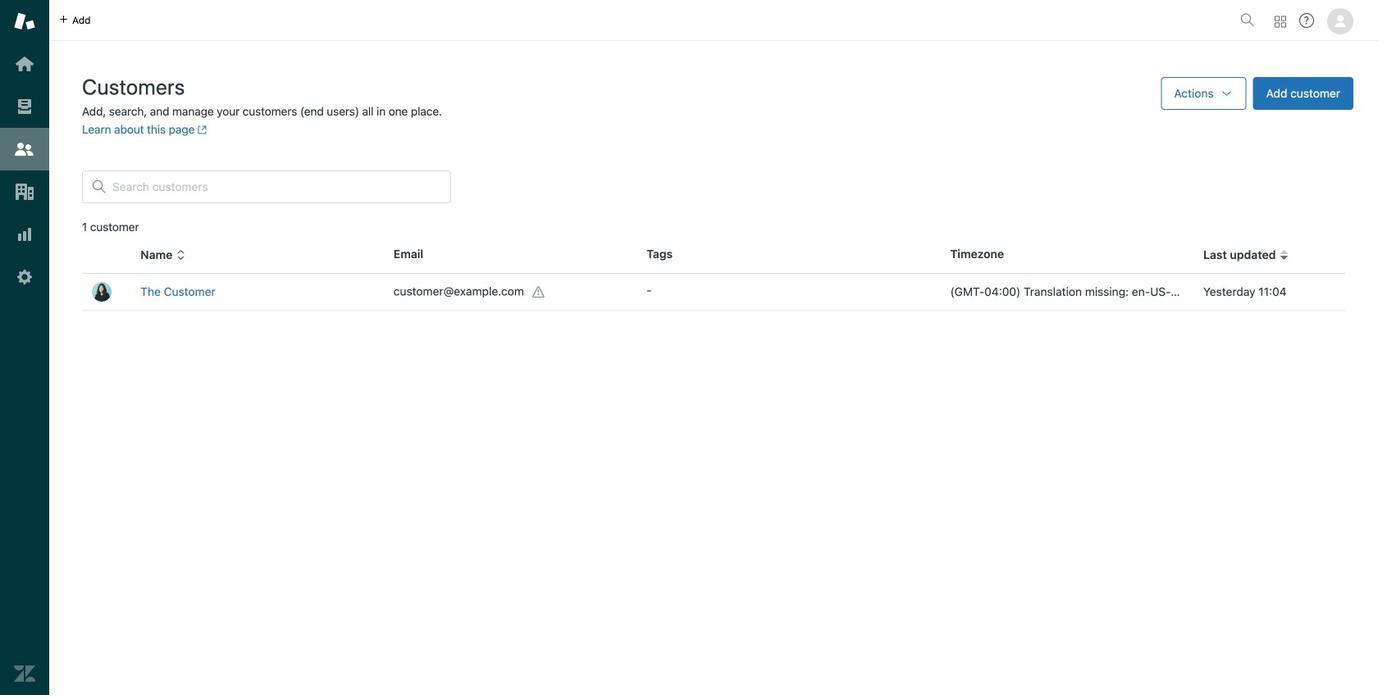 Task type: describe. For each thing, give the bounding box(es) containing it.
organizations image
[[14, 181, 35, 203]]

zendesk image
[[14, 664, 35, 685]]

customers image
[[14, 139, 35, 160]]

views image
[[14, 96, 35, 117]]



Task type: locate. For each thing, give the bounding box(es) containing it.
main element
[[0, 0, 49, 696]]

unverified email image
[[532, 286, 546, 299]]

get help image
[[1300, 13, 1315, 28]]

Search customers field
[[112, 180, 441, 194]]

reporting image
[[14, 224, 35, 245]]

get started image
[[14, 53, 35, 75]]

zendesk support image
[[14, 11, 35, 32]]

zendesk products image
[[1275, 16, 1287, 27]]

admin image
[[14, 267, 35, 288]]

(opens in a new tab) image
[[195, 125, 207, 135]]



Task type: vqa. For each thing, say whether or not it's contained in the screenshot.
Views image
yes



